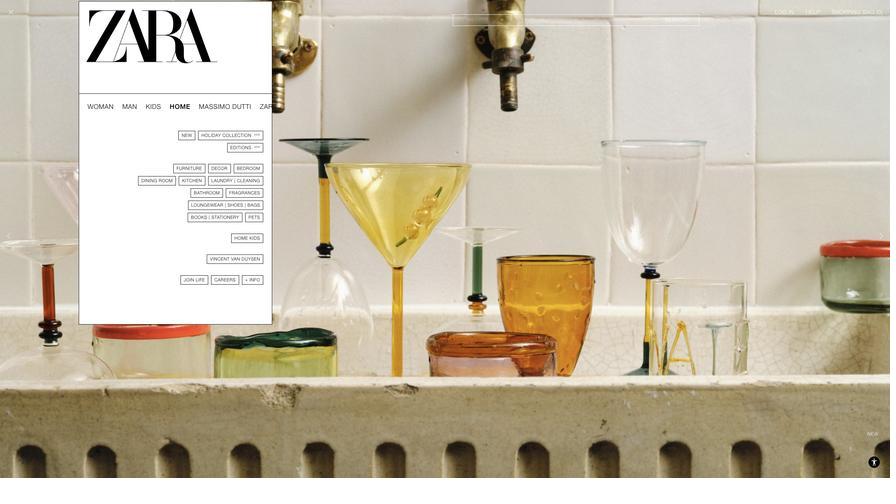 Task type: describe. For each thing, give the bounding box(es) containing it.
zara logo united states. image
[[86, 9, 217, 63]]

join life
[[184, 278, 205, 283]]

search link
[[453, 14, 700, 26]]

+ info link
[[242, 275, 263, 285]]

decor link
[[208, 164, 231, 173]]

0 status
[[878, 9, 881, 15]]

man link
[[122, 102, 137, 111]]

kitchen link
[[179, 176, 205, 186]]

furniture
[[177, 166, 202, 171]]

0 vertical spatial kids
[[146, 103, 161, 110]]

loungewear | shoes | bags link
[[188, 201, 263, 210]]

1 horizontal spatial kids
[[250, 236, 260, 241]]

cleaning
[[237, 178, 260, 183]]

| left bags
[[245, 203, 246, 208]]

duysen
[[242, 257, 260, 262]]

bathroom
[[194, 191, 220, 196]]

vincent van duysen
[[210, 257, 260, 262]]

kids link
[[146, 102, 161, 111]]

furniture link
[[173, 164, 205, 173]]

pets link
[[245, 213, 263, 222]]

zara srpls
[[260, 103, 301, 110]]

search
[[665, 17, 688, 23]]

loungewear | shoes | bags
[[191, 203, 260, 208]]

massimo
[[199, 103, 230, 110]]

help link
[[806, 9, 820, 16]]

vincent
[[210, 257, 230, 262]]

editions new
[[230, 145, 260, 150]]

bedroom link
[[234, 164, 263, 173]]

new inside editions new
[[254, 146, 260, 148]]

join
[[184, 278, 194, 283]]

home link
[[170, 102, 190, 111]]

van
[[231, 257, 240, 262]]

srpls
[[279, 103, 301, 110]]

dining
[[141, 178, 157, 183]]

log in
[[775, 9, 794, 15]]

| for shoes
[[225, 203, 226, 208]]

woman link
[[88, 102, 114, 111]]

new link
[[179, 131, 195, 140]]

zara srpls link
[[260, 102, 301, 111]]

new inside holiday collection new
[[254, 133, 260, 136]]

dutti
[[232, 103, 251, 110]]

kitchen
[[182, 178, 202, 183]]

in
[[789, 9, 794, 15]]

decor
[[211, 166, 228, 171]]

| for cleaning
[[234, 178, 236, 183]]

woman
[[88, 103, 114, 110]]

info
[[250, 278, 260, 283]]

dining room
[[141, 178, 173, 183]]

editions
[[230, 145, 251, 150]]

books | stationery
[[191, 215, 239, 220]]

Product search search field
[[453, 14, 700, 26]]

laundry | cleaning link
[[208, 176, 263, 186]]

careers
[[214, 278, 236, 283]]



Task type: locate. For each thing, give the bounding box(es) containing it.
shoes
[[228, 203, 243, 208]]

kids down pets link
[[250, 236, 260, 241]]

vincent van duysen link
[[207, 255, 263, 264]]

home kids
[[235, 236, 260, 241]]

new up editions new at left
[[254, 133, 260, 136]]

pets
[[249, 215, 260, 220]]

massimo dutti link
[[199, 102, 251, 111]]

home up van
[[235, 236, 248, 241]]

new
[[182, 133, 192, 138], [254, 133, 260, 136], [254, 146, 260, 148]]

bedroom
[[237, 166, 260, 171]]

careers link
[[211, 275, 239, 285]]

shopping bag ( 0 )
[[832, 9, 883, 15]]

man
[[122, 103, 137, 110]]

collection
[[223, 133, 251, 138]]

fragrances
[[229, 191, 260, 196]]

kids
[[146, 103, 161, 110], [250, 236, 260, 241]]

dining room link
[[138, 176, 176, 186]]

help
[[806, 9, 820, 15]]

join life link
[[181, 275, 208, 285]]

kids right man
[[146, 103, 161, 110]]

life
[[196, 278, 205, 283]]

)
[[881, 9, 883, 15]]

| left the shoes on the left
[[225, 203, 226, 208]]

new right editions at the top of page
[[254, 146, 260, 148]]

laundry
[[211, 178, 233, 183]]

|
[[234, 178, 236, 183], [225, 203, 226, 208], [245, 203, 246, 208], [209, 215, 210, 220]]

holiday
[[202, 133, 221, 138]]

shopping
[[832, 9, 861, 15]]

(
[[876, 9, 878, 15]]

| for stationery
[[209, 215, 210, 220]]

| right books
[[209, 215, 210, 220]]

home kids link
[[231, 234, 263, 243]]

1 vertical spatial kids
[[250, 236, 260, 241]]

home
[[170, 103, 190, 110], [235, 236, 248, 241]]

bags
[[248, 203, 260, 208]]

+
[[245, 278, 248, 283]]

0 horizontal spatial kids
[[146, 103, 161, 110]]

0
[[878, 9, 881, 15]]

1 vertical spatial home
[[235, 236, 248, 241]]

0 vertical spatial home
[[170, 103, 190, 110]]

books | stationery link
[[188, 213, 243, 222]]

bathroom link
[[191, 188, 223, 198]]

laundry | cleaning
[[211, 178, 260, 183]]

1 horizontal spatial home
[[235, 236, 248, 241]]

massimo dutti
[[199, 103, 251, 110]]

fragrances link
[[226, 188, 263, 198]]

holiday collection new
[[202, 133, 260, 138]]

home for home kids
[[235, 236, 248, 241]]

bag
[[863, 9, 875, 15]]

stationery
[[212, 215, 239, 220]]

+ info
[[245, 278, 260, 283]]

log
[[775, 9, 787, 15]]

loungewear
[[191, 203, 223, 208]]

0 horizontal spatial home
[[170, 103, 190, 110]]

home for home
[[170, 103, 190, 110]]

log in link
[[775, 9, 794, 16]]

books
[[191, 215, 207, 220]]

zara logo united states. go to homepage image
[[86, 9, 217, 63]]

| right laundry
[[234, 178, 236, 183]]

room
[[159, 178, 173, 183]]

new left holiday
[[182, 133, 192, 138]]

zara
[[260, 103, 277, 110]]

home right kids link
[[170, 103, 190, 110]]



Task type: vqa. For each thing, say whether or not it's contained in the screenshot.
DUTTI at top left
yes



